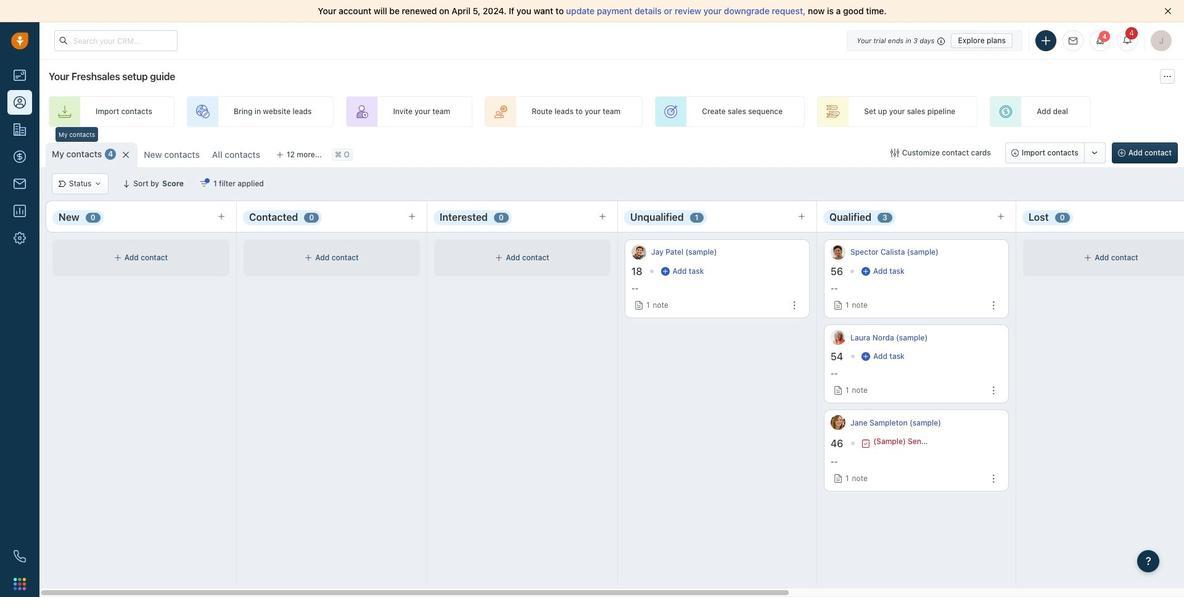 Task type: describe. For each thing, give the bounding box(es) containing it.
Search your CRM... text field
[[54, 30, 178, 51]]

j image
[[632, 245, 647, 260]]

freshworks switcher image
[[14, 578, 26, 590]]

j image
[[831, 415, 846, 430]]

send email image
[[1069, 37, 1078, 45]]

phone image
[[14, 550, 26, 563]]

l image
[[831, 330, 846, 345]]



Task type: locate. For each thing, give the bounding box(es) containing it.
container_wx8msf4aqz5i3rn1 image
[[59, 180, 66, 188], [95, 180, 102, 188], [305, 254, 312, 262], [496, 254, 503, 262], [862, 267, 871, 276]]

phone element
[[7, 544, 32, 569]]

close image
[[1165, 7, 1172, 15]]

container_wx8msf4aqz5i3rn1 image
[[891, 149, 899, 157], [200, 180, 208, 188], [114, 254, 121, 262], [1085, 254, 1092, 262], [661, 267, 670, 276], [862, 352, 871, 361], [862, 439, 871, 448]]

s image
[[831, 245, 846, 260]]

group
[[1006, 143, 1106, 164]]



Task type: vqa. For each thing, say whether or not it's contained in the screenshot.
down icon
no



